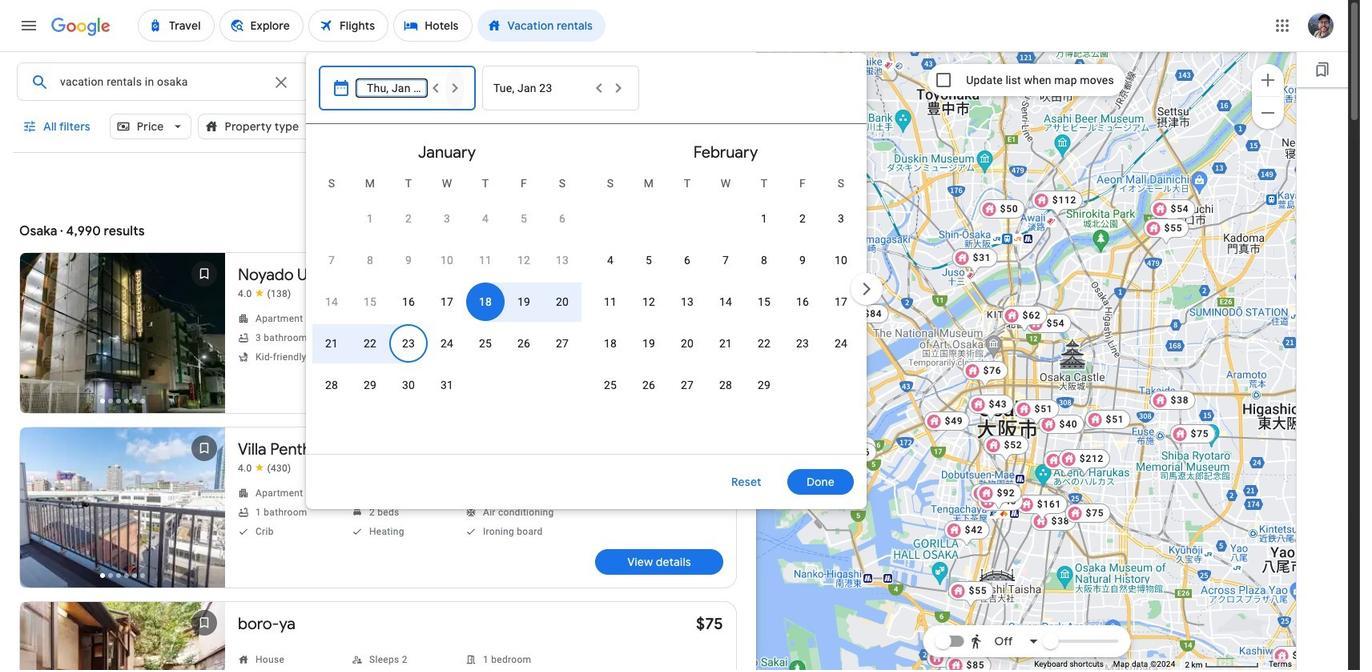 Task type: vqa. For each thing, say whether or not it's contained in the screenshot.
Search Field
no



Task type: locate. For each thing, give the bounding box(es) containing it.
sat, feb 3 element
[[838, 211, 844, 227]]

set check-out one day earlier. image
[[590, 79, 609, 98]]

sat, feb 17 element
[[835, 294, 848, 310]]

sun, jan 21 element
[[325, 336, 338, 352]]

tue, feb 6 element
[[684, 252, 691, 268]]

wed, jan 17 element
[[441, 294, 453, 310]]

sun, feb 18 element
[[604, 336, 617, 352]]

mon, jan 1 element
[[367, 211, 373, 227]]

Check-in text field
[[359, 63, 454, 100]]

0 horizontal spatial row group
[[312, 131, 582, 448]]

2 row group from the left
[[591, 131, 860, 448]]

2 photos list from the top
[[20, 428, 225, 604]]

1 horizontal spatial row group
[[591, 131, 860, 448]]

set check-out one day later. image
[[609, 79, 628, 98]]

1 row group from the left
[[312, 131, 582, 448]]

wed, feb 14 element
[[719, 294, 732, 310]]

row up fri, feb 9 element
[[745, 191, 860, 240]]

tue, feb 13 element
[[681, 294, 694, 310]]

thu, jan 11 element
[[479, 252, 492, 268]]

grid inside filters form
[[312, 131, 860, 464]]

fri, jan 19 element
[[517, 294, 530, 310]]

1 photos list from the top
[[20, 253, 225, 429]]

tue, feb 20 element
[[681, 336, 694, 352]]

thu, feb 22 element
[[758, 336, 771, 352]]

sun, jan 14 element
[[325, 294, 338, 310]]

thu, feb 8 element
[[761, 252, 767, 268]]

thu, jan 18, departure date. element
[[479, 294, 492, 310]]

thu, feb 1 element
[[761, 211, 767, 227]]

row group
[[312, 131, 582, 448], [591, 131, 860, 448]]

grid
[[312, 131, 860, 464]]

mon, jan 8 element
[[367, 252, 373, 268]]

filters form
[[13, 51, 886, 556]]

main menu image
[[19, 16, 38, 35]]

photos list
[[20, 253, 225, 429], [20, 428, 225, 604], [20, 602, 225, 671]]

row up wed, jan 17 element
[[312, 240, 582, 281]]

row
[[351, 191, 582, 240], [745, 191, 860, 240], [312, 240, 582, 281], [591, 240, 860, 281], [312, 281, 582, 323], [591, 281, 860, 323], [312, 323, 582, 365], [591, 323, 860, 365], [312, 365, 466, 406], [591, 365, 783, 406]]

mon, jan 15 element
[[364, 294, 377, 310]]

photos list for 4 out of 5 stars from 430 reviews image
[[20, 428, 225, 604]]

row down the tue, feb 20 'element'
[[591, 365, 783, 406]]

thu, feb 29 element
[[758, 377, 771, 393]]

mon, jan 29 element
[[364, 377, 377, 393]]

dialog
[[306, 53, 886, 510]]

zoom out map image
[[1259, 103, 1278, 122]]

mon, feb 26 element
[[642, 377, 655, 393]]

set check-in one day later. image
[[445, 79, 465, 98]]

row down wed, feb 14 element
[[591, 323, 860, 365]]

photos list for 4 out of 5 stars from 138 reviews image
[[20, 253, 225, 429]]

set check-in one day earlier. image
[[426, 79, 445, 98]]

sun, jan 7 element
[[328, 252, 335, 268]]

sun, jan 28 element
[[325, 377, 338, 393]]

row up wed, feb 21 "element"
[[591, 281, 860, 323]]

fri, jan 26 element
[[517, 336, 530, 352]]

mon, feb 19 element
[[642, 336, 655, 352]]

map region
[[756, 51, 1297, 671]]

Check-out text field
[[515, 63, 612, 100]]

row down wed, jan 10 element
[[312, 281, 582, 323]]



Task type: describe. For each thing, give the bounding box(es) containing it.
tue, jan 23, return date. element
[[402, 336, 415, 352]]

sun, feb 25 element
[[604, 377, 617, 393]]

fri, jan 12 element
[[517, 252, 530, 268]]

tue, jan 30 element
[[402, 377, 415, 393]]

mon, feb 5 element
[[646, 252, 652, 268]]

wed, feb 21 element
[[719, 336, 732, 352]]

wed, jan 3 element
[[444, 211, 450, 227]]

wed, feb 28 element
[[719, 377, 732, 393]]

bed&bicycle image
[[1291, 652, 1297, 659]]

sat, jan 20 element
[[556, 294, 569, 310]]

sat, feb 24 element
[[835, 336, 848, 352]]

4 out of 5 stars from 430 reviews image
[[238, 462, 291, 475]]

wed, jan 24 element
[[441, 336, 453, 352]]

fri, feb 9 element
[[799, 252, 806, 268]]

3 photos list from the top
[[20, 602, 225, 671]]

sat, jan 13 element
[[556, 252, 569, 268]]

tue, feb 27 element
[[681, 377, 694, 393]]

zoom in map image
[[1259, 70, 1278, 89]]

row down mon, jan 22 element
[[312, 365, 466, 406]]

clear image
[[272, 73, 291, 92]]

fri, jan 5 element
[[521, 211, 527, 227]]

mon, jan 22 element
[[364, 336, 377, 352]]

wed, feb 7 element
[[723, 252, 729, 268]]

sat, jan 6 element
[[559, 211, 566, 227]]

sat, feb 10 element
[[835, 252, 848, 268]]

row down wed, jan 17 element
[[312, 323, 582, 365]]

fri, feb 16 element
[[796, 294, 809, 310]]

tue, jan 2 element
[[405, 211, 412, 227]]

dialog inside filters form
[[306, 53, 886, 510]]

tue, jan 16 element
[[402, 294, 415, 310]]

row up thu, jan 11 element
[[351, 191, 582, 240]]

tue, jan 9 element
[[405, 252, 412, 268]]

fri, feb 2 element
[[799, 211, 806, 227]]

thu, feb 15 element
[[758, 294, 771, 310]]

thu, jan 25 element
[[479, 336, 492, 352]]

sun, feb 4 element
[[607, 252, 614, 268]]

wed, jan 31 element
[[441, 377, 453, 393]]

next image
[[848, 270, 886, 308]]

4 out of 5 stars from 138 reviews image
[[238, 288, 291, 300]]

mon, feb 12 element
[[642, 294, 655, 310]]

fri, feb 23 element
[[796, 336, 809, 352]]

thu, jan 4 element
[[482, 211, 489, 227]]

sun, feb 11 element
[[604, 294, 617, 310]]

wed, jan 10 element
[[441, 252, 453, 268]]

row up wed, feb 14 element
[[591, 240, 860, 281]]

sat, jan 27 element
[[556, 336, 569, 352]]



